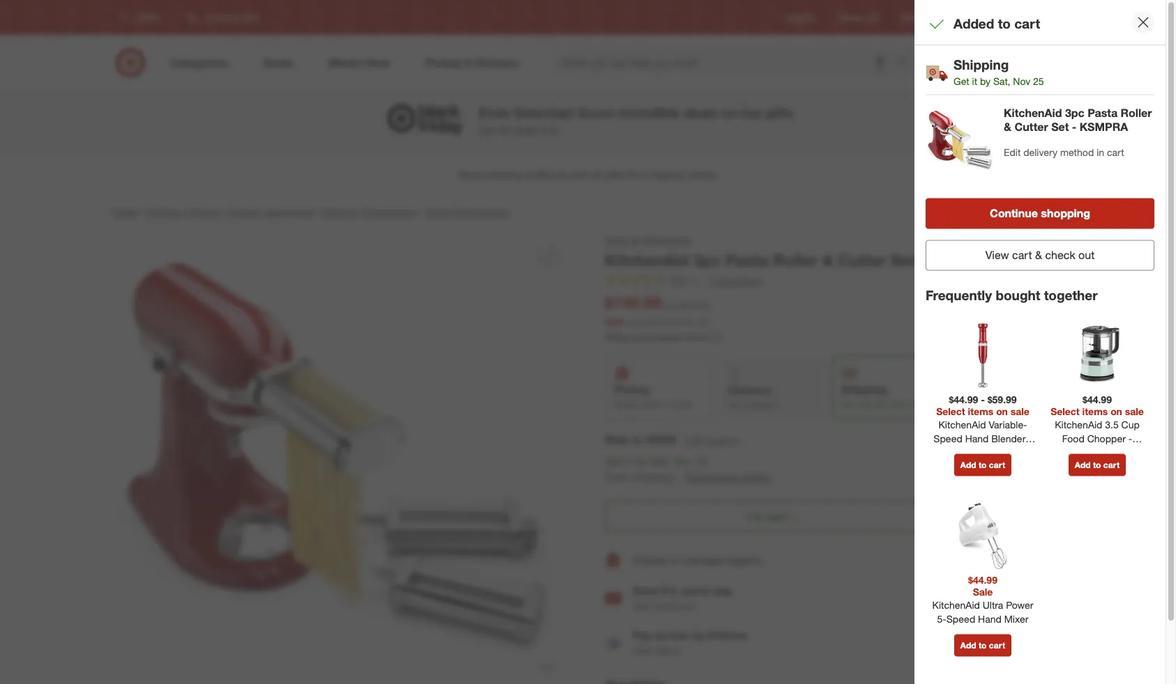 Task type: describe. For each thing, give the bounding box(es) containing it.
ksmpra inside kitchenaid 3pc pasta roller & cutter set - ksmpra
[[1080, 120, 1128, 134]]

select inside $44.99 select items on sale kitchenaid 3.5 cup food chopper - kfc3516
[[1051, 406, 1080, 418]]

get it by sat, nov 25 free shipping - exclusions apply.
[[605, 455, 772, 484]]

ultra
[[983, 599, 1003, 612]]

ends
[[479, 105, 510, 121]]

not
[[728, 400, 741, 410]]

blender
[[991, 433, 1026, 445]]

)
[[706, 317, 708, 327]]

3pc inside the shop all kitchenaid kitchenaid 3pc pasta roller & cutter set - ksmpra
[[693, 250, 721, 270]]

the
[[497, 124, 511, 136]]

advertisement region
[[100, 158, 1076, 192]]

add to cart for kfc3516
[[1075, 460, 1120, 471]]

1 horizontal spatial shipping get it by sat, nov 25
[[954, 57, 1044, 87]]

32
[[677, 317, 686, 327]]

ship to 40506
[[605, 433, 676, 447]]

redcard inside the save 5% every day with redcard
[[655, 601, 694, 613]]

25 inside the get it by sat, nov 25 free shipping - exclusions apply.
[[696, 455, 708, 468]]

3.5
[[1105, 419, 1119, 431]]

add for chopper
[[1075, 460, 1091, 471]]

$44.99 - $59.99 select items on sale kitchenaid variable- speed hand blender - khbv53
[[934, 394, 1032, 459]]

ksmpra inside the shop all kitchenaid kitchenaid 3pc pasta roller & cutter set - ksmpra
[[931, 250, 1001, 270]]

to for $44.99 select items on sale kitchenaid 3.5 cup food chopper - kfc3516
[[1093, 460, 1101, 471]]

kitchen & dining link
[[146, 206, 219, 219]]

continue
[[990, 207, 1038, 220]]

$44.99 for ultra
[[968, 574, 997, 587]]

(
[[674, 317, 677, 327]]

kitchenaid inside $44.99 - $59.99 select items on sale kitchenaid variable- speed hand blender - khbv53
[[938, 419, 986, 431]]

$149.99 reg $219.99 sale save $ 70.00 ( 32 % off )
[[605, 293, 708, 328]]

with inside pay as low as $14/mo. with affirm
[[633, 646, 652, 658]]

%
[[686, 317, 694, 327]]

target circle link
[[956, 11, 1003, 23]]

weekly ad link
[[839, 11, 878, 23]]

0 horizontal spatial shipping
[[841, 383, 887, 397]]

mixers
[[321, 206, 350, 219]]

$44.99 sale kitchenaid ultra power 5-speed hand mixer
[[932, 574, 1033, 626]]

hand inside $44.99 - $59.99 select items on sale kitchenaid variable- speed hand blender - khbv53
[[965, 433, 989, 445]]

25 inside dialog
[[1033, 75, 1044, 87]]

select inside $44.99 - $59.99 select items on sale kitchenaid variable- speed hand blender - khbv53
[[936, 406, 965, 418]]

saturday!
[[514, 105, 574, 121]]

cart right in
[[1107, 146, 1124, 158]]

it inside dialog
[[972, 75, 977, 87]]

4 / from the left
[[420, 206, 423, 219]]

ends saturday! score incredible deals on top gifts get the deals now.
[[479, 105, 793, 136]]

add to cart down 'ultra'
[[960, 641, 1005, 651]]

roller inside kitchenaid 3pc pasta roller & cutter set - ksmpra
[[1121, 106, 1152, 120]]

target for target / kitchen & dining / kitchen appliances / mixers & attachments / mixer attachments
[[111, 206, 138, 219]]

- inside the shop all kitchenaid kitchenaid 3pc pasta roller & cutter set - ksmpra
[[920, 250, 927, 270]]

to left find
[[998, 16, 1011, 32]]

pickup ready within 2 hours
[[614, 383, 692, 410]]

target circle
[[956, 12, 1003, 23]]

available
[[744, 400, 776, 410]]

1 / from the left
[[140, 206, 144, 219]]

cart right view
[[1012, 249, 1032, 262]]

top
[[741, 105, 762, 121]]

set inside the shop all kitchenaid kitchenaid 3pc pasta roller & cutter set - ksmpra
[[891, 250, 916, 270]]

reg
[[664, 301, 676, 311]]

create or manage registry
[[633, 554, 763, 568]]

shop all kitchenaid kitchenaid 3pc pasta roller & cutter set - ksmpra
[[605, 234, 1001, 270]]

get inside the get it by sat, nov 25 free shipping - exclusions apply.
[[605, 455, 623, 468]]

kitchenaid variable-speed hand blender - khbv53 image
[[948, 321, 1018, 391]]

appliances
[[264, 206, 312, 219]]

1 kitchen from the left
[[146, 206, 180, 219]]

stores
[[1044, 12, 1068, 23]]

shop
[[605, 234, 628, 247]]

- inside the get it by sat, nov 25 free shipping - exclusions apply.
[[676, 471, 680, 484]]

manage
[[682, 554, 723, 568]]

check
[[1045, 249, 1075, 262]]

1 as from the left
[[655, 630, 668, 643]]

by inside the get it by sat, nov 25 free shipping - exclusions apply.
[[635, 455, 647, 468]]

509
[[670, 275, 687, 287]]

on for items
[[996, 406, 1008, 418]]

0 vertical spatial mixer
[[426, 206, 450, 219]]

continue shopping
[[990, 207, 1090, 220]]

circle
[[982, 12, 1003, 23]]

hours
[[671, 399, 692, 410]]

power
[[1006, 599, 1033, 612]]

pasta inside the shop all kitchenaid kitchenaid 3pc pasta roller & cutter set - ksmpra
[[725, 250, 768, 270]]

exclusions apply. link
[[686, 471, 772, 484]]

weekly ad
[[839, 12, 878, 23]]

4 questions link
[[703, 273, 762, 289]]

affirm
[[655, 646, 680, 658]]

cart left stores
[[1014, 16, 1040, 32]]

$44.99 for select
[[949, 394, 978, 406]]

40506
[[645, 433, 676, 447]]

questions
[[718, 275, 762, 287]]

add for speed
[[960, 460, 976, 471]]

0 vertical spatial nov
[[1013, 75, 1030, 87]]

added to cart
[[954, 16, 1040, 32]]

1 horizontal spatial by
[[863, 399, 872, 410]]

registry
[[785, 12, 816, 23]]

add down $44.99 sale kitchenaid ultra power 5-speed hand mixer at the right bottom of page
[[960, 641, 976, 651]]

within
[[640, 399, 662, 410]]

chopper
[[1087, 433, 1126, 445]]

search
[[890, 57, 924, 71]]

frequently
[[926, 288, 992, 304]]

kfc3516
[[1077, 447, 1118, 459]]

added
[[954, 16, 994, 32]]

bought
[[996, 288, 1040, 304]]

view
[[985, 249, 1009, 262]]

& inside the shop all kitchenaid kitchenaid 3pc pasta roller & cutter set - ksmpra
[[822, 250, 833, 270]]

incredible
[[618, 105, 680, 121]]

add to cart button down 'ultra'
[[954, 635, 1012, 657]]

search button
[[890, 47, 924, 81]]

target / kitchen & dining / kitchen appliances / mixers & attachments / mixer attachments
[[111, 206, 508, 219]]

- inside $44.99 select items on sale kitchenaid 3.5 cup food chopper - kfc3516
[[1128, 433, 1132, 445]]

ship
[[605, 433, 628, 447]]

0 horizontal spatial shipping get it by sat, nov 25
[[841, 383, 918, 410]]

set inside kitchenaid 3pc pasta roller & cutter set - ksmpra
[[1051, 120, 1069, 134]]

registry link
[[785, 11, 816, 23]]

with inside the save 5% every day with redcard
[[633, 601, 652, 613]]

gifts
[[765, 105, 793, 121]]

roller inside the shop all kitchenaid kitchenaid 3pc pasta roller & cutter set - ksmpra
[[773, 250, 818, 270]]

kitchenaid 3pc pasta roller & cutter set - ksmpra
[[1004, 106, 1152, 134]]

online
[[682, 331, 708, 343]]

in
[[1097, 146, 1104, 158]]

kitchenaid 3.5 cup food chopper - kfc3516 image
[[1062, 321, 1132, 391]]

1 horizontal spatial sat,
[[875, 399, 889, 410]]

- left $59.99
[[981, 394, 985, 406]]

speed inside $44.99 sale kitchenaid ultra power 5-speed hand mixer
[[946, 613, 975, 626]]

khbv53
[[964, 447, 1001, 459]]

get inside ends saturday! score incredible deals on top gifts get the deals now.
[[479, 124, 494, 136]]

ad
[[868, 12, 878, 23]]

items inside $44.99 - $59.99 select items on sale kitchenaid variable- speed hand blender - khbv53
[[968, 406, 993, 418]]

to for $44.99 - $59.99 select items on sale kitchenaid variable- speed hand blender - khbv53
[[979, 460, 987, 471]]

0 vertical spatial deals
[[684, 105, 718, 121]]

continue shopping button
[[926, 199, 1154, 229]]

when
[[605, 331, 630, 343]]

0 vertical spatial redcard
[[901, 12, 934, 23]]

1 vertical spatial deals
[[514, 124, 537, 136]]

method
[[1060, 146, 1094, 158]]

view cart & check out link
[[926, 240, 1154, 271]]



Task type: locate. For each thing, give the bounding box(es) containing it.
mixer right mixers & attachments link
[[426, 206, 450, 219]]

2 items from the left
[[1082, 406, 1108, 418]]

kitchenaid up food
[[1055, 419, 1102, 431]]

kitchen right dining at the left top
[[228, 206, 261, 219]]

sale up 'ultra'
[[973, 587, 993, 599]]

sale up cup
[[1125, 406, 1144, 418]]

$44.99 inside $44.99 - $59.99 select items on sale kitchenaid variable- speed hand blender - khbv53
[[949, 394, 978, 406]]

3 / from the left
[[315, 206, 318, 219]]

nov inside the get it by sat, nov 25 free shipping - exclusions apply.
[[673, 455, 693, 468]]

1 horizontal spatial on
[[996, 406, 1008, 418]]

add to cart button down blender
[[954, 454, 1012, 477]]

edit inside edit location button
[[685, 434, 702, 446]]

find stores
[[1025, 12, 1068, 23]]

cutter inside kitchenaid 3pc pasta roller & cutter set - ksmpra
[[1015, 120, 1048, 134]]

sale up when
[[605, 316, 625, 328]]

low
[[671, 630, 689, 643]]

0 horizontal spatial set
[[891, 250, 916, 270]]

add to cart down kfc3516
[[1075, 460, 1120, 471]]

/ left mixer attachments "link"
[[420, 206, 423, 219]]

pasta up in
[[1088, 106, 1118, 120]]

as right low
[[692, 630, 705, 643]]

sale inside $44.99 sale kitchenaid ultra power 5-speed hand mixer
[[973, 587, 993, 599]]

to
[[998, 16, 1011, 32], [631, 433, 642, 447], [979, 460, 987, 471], [1093, 460, 1101, 471], [979, 641, 987, 651]]

free
[[605, 471, 627, 484]]

pickup
[[614, 383, 650, 397]]

1 vertical spatial cutter
[[838, 250, 886, 270]]

create
[[633, 554, 666, 568]]

add to cart button for kfc3516
[[1069, 454, 1126, 477]]

1 horizontal spatial nov
[[892, 399, 907, 410]]

kitchenaid up 509 link
[[605, 250, 688, 270]]

items inside $44.99 select items on sale kitchenaid 3.5 cup food chopper - kfc3516
[[1082, 406, 1108, 418]]

0 vertical spatial roller
[[1121, 106, 1152, 120]]

redcard link
[[901, 11, 934, 23]]

- inside kitchenaid 3pc pasta roller & cutter set - ksmpra
[[1072, 120, 1077, 134]]

1 sale from the left
[[1011, 406, 1029, 418]]

1 vertical spatial pasta
[[725, 250, 768, 270]]

0 horizontal spatial as
[[655, 630, 668, 643]]

&
[[1004, 120, 1011, 134], [182, 206, 189, 219], [353, 206, 359, 219], [1035, 249, 1042, 262], [822, 250, 833, 270]]

2 horizontal spatial sat,
[[993, 75, 1010, 87]]

0 horizontal spatial sale
[[1011, 406, 1029, 418]]

0 vertical spatial sat,
[[993, 75, 1010, 87]]

0 horizontal spatial sale
[[605, 316, 625, 328]]

/ right dining at the left top
[[222, 206, 225, 219]]

add to cart button down chopper
[[1069, 454, 1126, 477]]

sat, inside the get it by sat, nov 25 free shipping - exclusions apply.
[[650, 455, 670, 468]]

0 vertical spatial by
[[980, 75, 991, 87]]

to down kfc3516
[[1093, 460, 1101, 471]]

1 with from the top
[[633, 601, 652, 613]]

1 horizontal spatial deals
[[684, 105, 718, 121]]

2 vertical spatial sat,
[[650, 455, 670, 468]]

registry
[[726, 554, 763, 568]]

509 link
[[605, 273, 701, 290]]

1 vertical spatial nov
[[892, 399, 907, 410]]

target
[[956, 12, 979, 23], [111, 206, 138, 219]]

2 horizontal spatial it
[[972, 75, 977, 87]]

on for deals
[[721, 105, 737, 121]]

1 vertical spatial it
[[857, 399, 861, 410]]

2 vertical spatial by
[[635, 455, 647, 468]]

0 horizontal spatial edit
[[685, 434, 702, 446]]

select up food
[[1051, 406, 1080, 418]]

dialog containing added to cart
[[914, 0, 1176, 685]]

1 vertical spatial by
[[863, 399, 872, 410]]

kitchenaid 3pc pasta roller & cutter set - ksmpra, 1 of 9 image
[[111, 234, 571, 685]]

1 horizontal spatial as
[[692, 630, 705, 643]]

apply.
[[742, 471, 772, 484]]

0 vertical spatial 3pc
[[1065, 106, 1085, 120]]

select up khbv53
[[936, 406, 965, 418]]

cart
[[1014, 16, 1040, 32], [1107, 146, 1124, 158], [1012, 249, 1032, 262], [989, 460, 1005, 471], [1103, 460, 1120, 471], [989, 641, 1005, 651]]

3pc up method
[[1065, 106, 1085, 120]]

1 horizontal spatial set
[[1051, 120, 1069, 134]]

1 horizontal spatial pasta
[[1088, 106, 1118, 120]]

ksmpra up "frequently"
[[931, 250, 1001, 270]]

exclusions
[[686, 471, 739, 484]]

1 vertical spatial 3pc
[[693, 250, 721, 270]]

1 vertical spatial edit
[[685, 434, 702, 446]]

2 sale from the left
[[1125, 406, 1144, 418]]

save 5% every day with redcard
[[633, 585, 732, 613]]

1 horizontal spatial 3pc
[[1065, 106, 1085, 120]]

add to cart for blender
[[960, 460, 1005, 471]]

2 horizontal spatial on
[[1111, 406, 1122, 418]]

- down cup
[[1128, 433, 1132, 445]]

0 horizontal spatial nov
[[673, 455, 693, 468]]

view cart & check out
[[985, 249, 1095, 262]]

kitchen
[[146, 206, 180, 219], [228, 206, 261, 219]]

as
[[655, 630, 668, 643], [692, 630, 705, 643]]

kitchenaid up 5-
[[932, 599, 980, 612]]

cup
[[1121, 419, 1140, 431]]

it
[[972, 75, 977, 87], [857, 399, 861, 410], [626, 455, 632, 468]]

0 horizontal spatial 3pc
[[693, 250, 721, 270]]

4 questions
[[710, 275, 762, 287]]

1 vertical spatial roller
[[773, 250, 818, 270]]

2 vertical spatial 25
[[696, 455, 708, 468]]

1 items from the left
[[968, 406, 993, 418]]

or
[[669, 554, 679, 568]]

hand down 'ultra'
[[978, 613, 1002, 626]]

- up method
[[1072, 120, 1077, 134]]

sale inside $44.99 select items on sale kitchenaid 3.5 cup food chopper - kfc3516
[[1125, 406, 1144, 418]]

food
[[1062, 433, 1085, 445]]

edit left delivery
[[1004, 146, 1021, 158]]

0 horizontal spatial items
[[968, 406, 993, 418]]

3pc up 4
[[693, 250, 721, 270]]

0 horizontal spatial select
[[936, 406, 965, 418]]

2 with from the top
[[633, 646, 652, 658]]

0 horizontal spatial it
[[626, 455, 632, 468]]

on inside $44.99 select items on sale kitchenaid 3.5 cup food chopper - kfc3516
[[1111, 406, 1122, 418]]

kitchenaid inside $44.99 sale kitchenaid ultra power 5-speed hand mixer
[[932, 599, 980, 612]]

0 vertical spatial shipping get it by sat, nov 25
[[954, 57, 1044, 87]]

deals right the at the top of page
[[514, 124, 537, 136]]

add down kfc3516
[[1075, 460, 1091, 471]]

mixer inside $44.99 sale kitchenaid ultra power 5-speed hand mixer
[[1004, 613, 1028, 626]]

1 horizontal spatial redcard
[[901, 12, 934, 23]]

kitchenaid up khbv53
[[938, 419, 986, 431]]

0 horizontal spatial pasta
[[725, 250, 768, 270]]

0 vertical spatial it
[[972, 75, 977, 87]]

kitchenaid up delivery
[[1004, 106, 1062, 120]]

0 horizontal spatial attachments
[[362, 206, 417, 219]]

to for $44.99 sale kitchenaid ultra power 5-speed hand mixer
[[979, 641, 987, 651]]

2 horizontal spatial 25
[[1033, 75, 1044, 87]]

70.00
[[651, 317, 672, 327]]

1 select from the left
[[936, 406, 965, 418]]

ready
[[614, 399, 638, 410]]

find stores link
[[1025, 11, 1068, 23]]

4
[[710, 275, 715, 287]]

2 as from the left
[[692, 630, 705, 643]]

0 horizontal spatial target
[[111, 206, 138, 219]]

2 horizontal spatial nov
[[1013, 75, 1030, 87]]

1 horizontal spatial cutter
[[1015, 120, 1048, 134]]

$44.99 up the 3.5 at right bottom
[[1083, 394, 1112, 406]]

2 kitchen from the left
[[228, 206, 261, 219]]

variable-
[[989, 419, 1027, 431]]

0 vertical spatial speed
[[934, 433, 962, 445]]

mixers & attachments link
[[321, 206, 417, 219]]

1 horizontal spatial mixer
[[1004, 613, 1028, 626]]

find
[[1025, 12, 1042, 23]]

-
[[1072, 120, 1077, 134], [920, 250, 927, 270], [981, 394, 985, 406], [1028, 433, 1032, 445], [1128, 433, 1132, 445], [676, 471, 680, 484]]

save
[[628, 317, 645, 327]]

0 horizontal spatial redcard
[[655, 601, 694, 613]]

delivery
[[1023, 146, 1058, 158]]

kitchenaid 3pc pasta roller & cutter set - ksmpra image
[[926, 106, 995, 176]]

0 horizontal spatial sat,
[[650, 455, 670, 468]]

0 horizontal spatial kitchen
[[146, 206, 180, 219]]

2 / from the left
[[222, 206, 225, 219]]

edit for edit location
[[685, 434, 702, 446]]

sale
[[1011, 406, 1029, 418], [1125, 406, 1144, 418]]

/
[[140, 206, 144, 219], [222, 206, 225, 219], [315, 206, 318, 219], [420, 206, 423, 219]]

cart down khbv53
[[989, 460, 1005, 471]]

kitchenaid inside $44.99 select items on sale kitchenaid 3.5 cup food chopper - kfc3516
[[1055, 419, 1102, 431]]

target link
[[111, 206, 138, 219]]

1 vertical spatial 25
[[909, 399, 918, 410]]

edit location button
[[685, 433, 740, 448]]

- right blender
[[1028, 433, 1032, 445]]

speed inside $44.99 - $59.99 select items on sale kitchenaid variable- speed hand blender - khbv53
[[934, 433, 962, 445]]

1 horizontal spatial kitchen
[[228, 206, 261, 219]]

1 horizontal spatial shipping
[[954, 57, 1009, 73]]

save
[[633, 585, 658, 599]]

delivery
[[728, 384, 771, 397]]

$44.99 left $59.99
[[949, 394, 978, 406]]

target left circle on the top right of page
[[956, 12, 979, 23]]

2 horizontal spatial by
[[980, 75, 991, 87]]

2 vertical spatial it
[[626, 455, 632, 468]]

kitchen right target link
[[146, 206, 180, 219]]

speed
[[934, 433, 962, 445], [946, 613, 975, 626]]

0 horizontal spatial on
[[721, 105, 737, 121]]

1 vertical spatial shipping get it by sat, nov 25
[[841, 383, 918, 410]]

redcard right "ad"
[[901, 12, 934, 23]]

/ left mixers
[[315, 206, 318, 219]]

delivery not available
[[728, 384, 776, 410]]

0 vertical spatial edit
[[1004, 146, 1021, 158]]

$44.99 inside $44.99 select items on sale kitchenaid 3.5 cup food chopper - kfc3516
[[1083, 394, 1112, 406]]

0 vertical spatial ksmpra
[[1080, 120, 1128, 134]]

pasta
[[1088, 106, 1118, 120], [725, 250, 768, 270]]

pay
[[633, 630, 652, 643]]

add to cart button
[[954, 454, 1012, 477], [1069, 454, 1126, 477], [954, 635, 1012, 657]]

edit left location
[[685, 434, 702, 446]]

0 vertical spatial with
[[633, 601, 652, 613]]

1 horizontal spatial items
[[1082, 406, 1108, 418]]

0 vertical spatial set
[[1051, 120, 1069, 134]]

edit
[[1004, 146, 1021, 158], [685, 434, 702, 446]]

$14/mo.
[[708, 630, 749, 643]]

cart down 'ultra'
[[989, 641, 1005, 651]]

1 vertical spatial shipping
[[841, 383, 887, 397]]

cutter inside the shop all kitchenaid kitchenaid 3pc pasta roller & cutter set - ksmpra
[[838, 250, 886, 270]]

$
[[647, 317, 651, 327]]

$44.99 for on
[[1083, 394, 1112, 406]]

0 horizontal spatial cutter
[[838, 250, 886, 270]]

1 vertical spatial sale
[[973, 587, 993, 599]]

1 horizontal spatial it
[[857, 399, 861, 410]]

0 vertical spatial 25
[[1033, 75, 1044, 87]]

deals
[[684, 105, 718, 121], [514, 124, 537, 136]]

when purchased online
[[605, 331, 708, 343]]

1 horizontal spatial 25
[[909, 399, 918, 410]]

/ right target link
[[140, 206, 144, 219]]

pasta up questions
[[725, 250, 768, 270]]

- up "frequently"
[[920, 250, 927, 270]]

add to cart button for blender
[[954, 454, 1012, 477]]

0 horizontal spatial ksmpra
[[931, 250, 1001, 270]]

now.
[[540, 124, 559, 136]]

What can we help you find? suggestions appear below search field
[[552, 47, 900, 78]]

kitchenaid ultra power 5-speed hand mixer image
[[948, 502, 1018, 572]]

sale inside $44.99 - $59.99 select items on sale kitchenaid variable- speed hand blender - khbv53
[[1011, 406, 1029, 418]]

0 vertical spatial shipping
[[954, 57, 1009, 73]]

to down 'ultra'
[[979, 641, 987, 651]]

kitchenaid right all
[[643, 234, 690, 247]]

0 horizontal spatial by
[[635, 455, 647, 468]]

1 vertical spatial target
[[111, 206, 138, 219]]

1 vertical spatial mixer
[[1004, 613, 1028, 626]]

0 horizontal spatial 25
[[696, 455, 708, 468]]

shipping
[[954, 57, 1009, 73], [841, 383, 887, 397]]

on inside ends saturday! score incredible deals on top gifts get the deals now.
[[721, 105, 737, 121]]

0 vertical spatial target
[[956, 12, 979, 23]]

nov
[[1013, 75, 1030, 87], [892, 399, 907, 410], [673, 455, 693, 468]]

1 vertical spatial hand
[[978, 613, 1002, 626]]

purchased
[[633, 331, 679, 343]]

sale up variable-
[[1011, 406, 1029, 418]]

cart down kfc3516
[[1103, 460, 1120, 471]]

2 attachments from the left
[[453, 206, 508, 219]]

2 vertical spatial nov
[[673, 455, 693, 468]]

kitchen appliances link
[[228, 206, 312, 219]]

items up variable-
[[968, 406, 993, 418]]

- right shipping at the right of the page
[[676, 471, 680, 484]]

to right ship
[[631, 433, 642, 447]]

1 attachments from the left
[[362, 206, 417, 219]]

hand up khbv53
[[965, 433, 989, 445]]

2 select from the left
[[1051, 406, 1080, 418]]

to down khbv53
[[979, 460, 987, 471]]

off
[[696, 317, 706, 327]]

cutter
[[1015, 120, 1048, 134], [838, 250, 886, 270]]

items up the 3.5 at right bottom
[[1082, 406, 1108, 418]]

hand inside $44.99 sale kitchenaid ultra power 5-speed hand mixer
[[978, 613, 1002, 626]]

$44.99 inside $44.99 sale kitchenaid ultra power 5-speed hand mixer
[[968, 574, 997, 587]]

0 horizontal spatial roller
[[773, 250, 818, 270]]

mixer down power
[[1004, 613, 1028, 626]]

add down khbv53
[[960, 460, 976, 471]]

deals left top
[[684, 105, 718, 121]]

on up the 3.5 at right bottom
[[1111, 406, 1122, 418]]

edit delivery method in cart
[[1004, 146, 1124, 158]]

1 vertical spatial set
[[891, 250, 916, 270]]

$149.99
[[605, 293, 662, 313]]

sale inside $149.99 reg $219.99 sale save $ 70.00 ( 32 % off )
[[605, 316, 625, 328]]

1 horizontal spatial roller
[[1121, 106, 1152, 120]]

shipping
[[630, 471, 673, 484]]

1 vertical spatial with
[[633, 646, 652, 658]]

0 vertical spatial sale
[[605, 316, 625, 328]]

add to cart down khbv53
[[960, 460, 1005, 471]]

mixer attachments link
[[426, 206, 508, 219]]

1 vertical spatial sat,
[[875, 399, 889, 410]]

1 horizontal spatial sale
[[973, 587, 993, 599]]

items
[[968, 406, 993, 418], [1082, 406, 1108, 418]]

ksmpra up in
[[1080, 120, 1128, 134]]

pasta inside kitchenaid 3pc pasta roller & cutter set - ksmpra
[[1088, 106, 1118, 120]]

0 vertical spatial hand
[[965, 433, 989, 445]]

1 vertical spatial redcard
[[655, 601, 694, 613]]

on up variable-
[[996, 406, 1008, 418]]

0 horizontal spatial mixer
[[426, 206, 450, 219]]

3pc
[[1065, 106, 1085, 120], [693, 250, 721, 270]]

on inside $44.99 - $59.99 select items on sale kitchenaid variable- speed hand blender - khbv53
[[996, 406, 1008, 418]]

$44.99 select items on sale kitchenaid 3.5 cup food chopper - kfc3516
[[1051, 394, 1144, 459]]

weekly
[[839, 12, 866, 23]]

dialog
[[914, 0, 1176, 685]]

dining
[[191, 206, 219, 219]]

location
[[705, 434, 740, 446]]

it inside the get it by sat, nov 25 free shipping - exclusions apply.
[[626, 455, 632, 468]]

edit location
[[685, 434, 740, 446]]

kitchenaid inside kitchenaid 3pc pasta roller & cutter set - ksmpra
[[1004, 106, 1062, 120]]

with down save
[[633, 601, 652, 613]]

redcard down 5%
[[655, 601, 694, 613]]

1 horizontal spatial sale
[[1125, 406, 1144, 418]]

out
[[1078, 249, 1095, 262]]

as up affirm
[[655, 630, 668, 643]]

& inside kitchenaid 3pc pasta roller & cutter set - ksmpra
[[1004, 120, 1011, 134]]

25
[[1033, 75, 1044, 87], [909, 399, 918, 410], [696, 455, 708, 468]]

edit for edit delivery method in cart
[[1004, 146, 1021, 158]]

day
[[713, 585, 732, 599]]

target for target circle
[[956, 12, 979, 23]]

redcard
[[901, 12, 934, 23], [655, 601, 694, 613]]

target left kitchen & dining link
[[111, 206, 138, 219]]

0 vertical spatial pasta
[[1088, 106, 1118, 120]]

3pc inside kitchenaid 3pc pasta roller & cutter set - ksmpra
[[1065, 106, 1085, 120]]

1 horizontal spatial target
[[956, 12, 979, 23]]

$59.99
[[988, 394, 1017, 406]]

1 horizontal spatial ksmpra
[[1080, 120, 1128, 134]]

with down pay
[[633, 646, 652, 658]]

$44.99 up 'ultra'
[[968, 574, 997, 587]]

on left top
[[721, 105, 737, 121]]

roller
[[1121, 106, 1152, 120], [773, 250, 818, 270]]

0 vertical spatial cutter
[[1015, 120, 1048, 134]]

5%
[[661, 585, 678, 599]]



Task type: vqa. For each thing, say whether or not it's contained in the screenshot.
tabletop in This 24-Inch Unlit Champagne Gold Artificial Mini Christmas Tree from Wondershop™ is perfect if you're looking for a cute, maintenance-free tree for desk or tabletop display. Standing 24 inches tall, this unlit artificial tree features a striking all-gold design that will sparkle in the glow of your festive lights. The attached base keeps the tree steady, and it's easy to set up with no assembly required.
no



